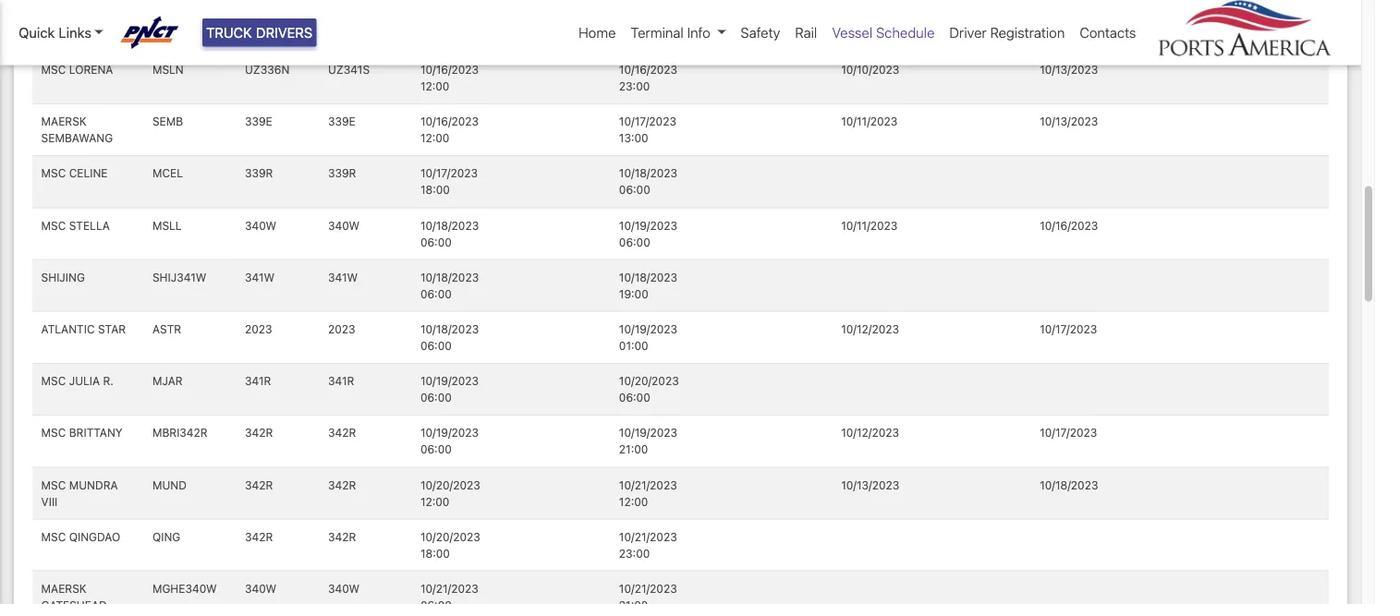 Task type: locate. For each thing, give the bounding box(es) containing it.
driver
[[950, 24, 987, 41]]

0 vertical spatial 10/13/2023
[[1040, 63, 1099, 76]]

2 10/11/2023 from the top
[[842, 219, 898, 232]]

12:00 inside '10/21/2023 12:00'
[[619, 495, 648, 508]]

23:00
[[619, 80, 650, 93], [619, 547, 650, 560]]

astr
[[152, 323, 181, 336]]

01:00 up 10/20/2023 06:00 on the bottom left
[[619, 340, 649, 353]]

1 vertical spatial 10/16/2023 12:00
[[421, 115, 479, 145]]

10/21/2023
[[619, 479, 677, 492], [619, 531, 677, 544], [421, 583, 479, 596], [619, 583, 677, 596]]

0 horizontal spatial 2023
[[245, 323, 272, 336]]

truck drivers
[[206, 24, 313, 41]]

2 10/16/2023 12:00 from the top
[[421, 115, 479, 145]]

18:00 inside 10/20/2023 18:00
[[421, 547, 450, 560]]

10/18/2023
[[619, 167, 678, 180], [421, 219, 479, 232], [421, 271, 479, 284], [619, 271, 678, 284], [421, 323, 479, 336], [1040, 479, 1099, 492]]

2 maersk from the top
[[41, 115, 87, 128]]

2 18:00 from the top
[[421, 547, 450, 560]]

01:00
[[619, 28, 649, 41], [619, 340, 649, 353]]

0 horizontal spatial 339r
[[245, 167, 273, 180]]

semb
[[152, 115, 183, 128]]

1 2023 from the left
[[245, 323, 272, 336]]

msc
[[41, 63, 66, 76], [41, 167, 66, 180], [41, 219, 66, 232], [41, 375, 66, 388], [41, 427, 66, 440], [41, 479, 66, 492], [41, 531, 66, 544]]

10/10/2023 up vessel schedule
[[842, 11, 900, 24]]

10/20/2023 down 10/19/2023 01:00
[[619, 375, 679, 388]]

drivers
[[256, 24, 313, 41]]

12:00
[[421, 80, 450, 93], [421, 132, 450, 145], [421, 495, 450, 508], [619, 495, 648, 508]]

home
[[579, 24, 616, 41]]

10/20/2023 06:00
[[619, 375, 679, 405]]

10/21/2023 down the 10/21/2023 23:00
[[619, 583, 677, 596]]

mjar
[[152, 375, 183, 388]]

10/16/2023 23:00
[[619, 63, 678, 93]]

10/20/2023
[[619, 375, 679, 388], [421, 479, 481, 492], [421, 531, 481, 544]]

msc left brittany
[[41, 427, 66, 440]]

0 vertical spatial 10/10/2023
[[842, 11, 900, 24]]

10/13/2023 for 10/11/2023
[[1040, 115, 1099, 128]]

10/18/2023 06:00 for 10/19/2023 01:00
[[421, 323, 479, 353]]

2 23:00 from the top
[[619, 547, 650, 560]]

10/19/2023 for 2023
[[619, 323, 678, 336]]

18:00 inside 10/17/2023 18:00
[[421, 184, 450, 197]]

2 vertical spatial 10/13/2023
[[842, 479, 900, 492]]

0 vertical spatial 23:00
[[619, 80, 650, 93]]

10/10/2023 for 01:00
[[842, 11, 900, 24]]

18:00
[[421, 184, 450, 197], [421, 547, 450, 560]]

qing
[[152, 531, 181, 544]]

340w
[[245, 219, 277, 232], [328, 219, 360, 232], [245, 583, 277, 596], [328, 583, 360, 596]]

23:00 up 10/17/2023 13:00 on the top of the page
[[619, 80, 650, 93]]

1 vertical spatial 01:00
[[619, 340, 649, 353]]

maersk up "tanjong"
[[41, 11, 87, 24]]

maersk up sembawang
[[41, 115, 87, 128]]

10/17/2023
[[619, 115, 677, 128], [421, 167, 478, 180], [1040, 323, 1098, 336], [1040, 427, 1098, 440]]

2 339e from the left
[[328, 115, 356, 128]]

23:00 inside 10/16/2023 23:00
[[619, 80, 650, 93]]

10/20/2023 for 12:00
[[421, 479, 481, 492]]

truck drivers link
[[203, 18, 317, 47]]

uz341s
[[328, 63, 370, 76]]

2 01:00 from the top
[[619, 340, 649, 353]]

driver registration
[[950, 24, 1066, 41]]

2 vertical spatial maersk
[[41, 583, 87, 596]]

0 vertical spatial 01:00
[[619, 28, 649, 41]]

maersk inside maersk sembawang
[[41, 115, 87, 128]]

msc down viii
[[41, 531, 66, 544]]

1 horizontal spatial 339e
[[328, 115, 356, 128]]

2 10/10/2023 from the top
[[842, 63, 900, 76]]

10/13/2023
[[1040, 63, 1099, 76], [1040, 115, 1099, 128], [842, 479, 900, 492]]

1 10/16/2023 12:00 from the top
[[421, 63, 479, 93]]

23:00 for 10/21/2023 23:00
[[619, 547, 650, 560]]

23:00 inside the 10/21/2023 23:00
[[619, 547, 650, 560]]

msc mundra viii
[[41, 479, 118, 508]]

1 341w from the left
[[245, 271, 275, 284]]

msll
[[152, 219, 182, 232]]

3 msc from the top
[[41, 219, 66, 232]]

0 vertical spatial maersk
[[41, 11, 87, 24]]

5 msc from the top
[[41, 427, 66, 440]]

shij341w
[[152, 271, 207, 284]]

vessel schedule
[[832, 24, 935, 41]]

1 10/11/2023 from the top
[[842, 115, 898, 128]]

4 msc from the top
[[41, 375, 66, 388]]

1 vertical spatial 10/10/2023
[[842, 63, 900, 76]]

10/18/2023 06:00
[[619, 167, 678, 197], [421, 219, 479, 249], [421, 271, 479, 301], [421, 323, 479, 353]]

6 msc from the top
[[41, 479, 66, 492]]

star
[[98, 323, 126, 336]]

1 vertical spatial 18:00
[[421, 547, 450, 560]]

1 vertical spatial 10/19/2023 06:00
[[421, 375, 479, 405]]

339e down uz341s
[[328, 115, 356, 128]]

0 vertical spatial 10/12/2023
[[842, 323, 900, 336]]

10/10/2023
[[842, 11, 900, 24], [842, 63, 900, 76]]

uz336n
[[245, 63, 290, 76]]

schedule
[[877, 24, 935, 41]]

msc for msc stella
[[41, 219, 66, 232]]

safety
[[741, 24, 781, 41]]

10/17/2023 13:00
[[619, 115, 677, 145]]

1 vertical spatial 10/13/2023
[[1040, 115, 1099, 128]]

maersk up gateshead
[[41, 583, 87, 596]]

atlantic
[[41, 323, 95, 336]]

msc left julia on the left
[[41, 375, 66, 388]]

1 10/12/2023 from the top
[[842, 323, 900, 336]]

info
[[687, 24, 711, 41]]

lorena
[[69, 63, 113, 76]]

10/19/2023 for 340w
[[619, 219, 678, 232]]

18:00 for 10/17/2023 18:00
[[421, 184, 450, 197]]

terminal info
[[631, 24, 711, 41]]

msln
[[152, 63, 184, 76]]

10/19/2023 06:00
[[619, 219, 678, 249], [421, 375, 479, 405], [421, 427, 479, 456]]

registration
[[991, 24, 1066, 41]]

1 horizontal spatial 341r
[[328, 375, 355, 388]]

stella
[[69, 219, 110, 232]]

10/12/2023
[[842, 323, 900, 336], [842, 427, 900, 440]]

7 msc from the top
[[41, 531, 66, 544]]

1 maersk from the top
[[41, 11, 87, 24]]

1 msc from the top
[[41, 63, 66, 76]]

1 01:00 from the top
[[619, 28, 649, 41]]

10/16/2023
[[421, 63, 479, 76], [619, 63, 678, 76], [421, 115, 479, 128], [1040, 219, 1099, 232]]

13:00
[[619, 132, 649, 145]]

1 horizontal spatial 2023
[[328, 323, 356, 336]]

10/20/2023 down 10/20/2023 12:00
[[421, 531, 481, 544]]

1 vertical spatial 10/12/2023
[[842, 427, 900, 440]]

2 10/12/2023 from the top
[[842, 427, 900, 440]]

0 vertical spatial 18:00
[[421, 184, 450, 197]]

10/21/2023 down '10/21/2023 12:00'
[[619, 531, 677, 544]]

12:00 inside 10/20/2023 12:00
[[421, 495, 450, 508]]

msc up viii
[[41, 479, 66, 492]]

2 vertical spatial 10/20/2023
[[421, 531, 481, 544]]

18:00 for 10/20/2023 18:00
[[421, 547, 450, 560]]

quick links link
[[18, 22, 103, 43]]

2 msc from the top
[[41, 167, 66, 180]]

23:00 down '10/21/2023 12:00'
[[619, 547, 650, 560]]

0 horizontal spatial 341r
[[245, 375, 271, 388]]

0 vertical spatial 10/16/2023 12:00
[[421, 63, 479, 93]]

2 341w from the left
[[328, 271, 358, 284]]

339r
[[245, 167, 273, 180], [328, 167, 356, 180]]

10/20/2023 12:00
[[421, 479, 481, 508]]

0 vertical spatial 10/11/2023
[[842, 115, 898, 128]]

0 horizontal spatial 341w
[[245, 271, 275, 284]]

mbri342r
[[152, 427, 208, 440]]

1 vertical spatial 10/11/2023
[[842, 219, 898, 232]]

06:00
[[619, 184, 651, 197], [421, 236, 452, 249], [619, 236, 651, 249], [421, 288, 452, 301], [421, 340, 452, 353], [421, 392, 452, 405], [619, 392, 651, 405], [421, 444, 452, 456]]

maersk
[[41, 11, 87, 24], [41, 115, 87, 128], [41, 583, 87, 596]]

339e down uz336n
[[245, 115, 273, 128]]

1 vertical spatial 23:00
[[619, 547, 650, 560]]

truck
[[206, 24, 252, 41]]

3 maersk from the top
[[41, 583, 87, 596]]

10/18/2023 06:00 for 10/19/2023 06:00
[[421, 219, 479, 249]]

1 18:00 from the top
[[421, 184, 450, 197]]

msc down quick links
[[41, 63, 66, 76]]

1 horizontal spatial 339r
[[328, 167, 356, 180]]

msc for msc mundra viii
[[41, 479, 66, 492]]

1 vertical spatial maersk
[[41, 115, 87, 128]]

0 horizontal spatial 339e
[[245, 115, 273, 128]]

maersk tanjong
[[41, 11, 94, 41]]

10/19/2023 01:00
[[619, 323, 678, 353]]

1 vertical spatial 10/20/2023
[[421, 479, 481, 492]]

viii
[[41, 495, 58, 508]]

msc inside "msc mundra viii"
[[41, 479, 66, 492]]

msc for msc lorena
[[41, 63, 66, 76]]

1 23:00 from the top
[[619, 80, 650, 93]]

2023
[[245, 323, 272, 336], [328, 323, 356, 336]]

23:00 for 10/16/2023 23:00
[[619, 80, 650, 93]]

342r
[[245, 427, 273, 440], [328, 427, 356, 440], [245, 479, 273, 492], [328, 479, 356, 492], [245, 531, 273, 544], [328, 531, 356, 544]]

contacts link
[[1073, 15, 1144, 50]]

1 horizontal spatial 341w
[[328, 271, 358, 284]]

msc for msc qingdao
[[41, 531, 66, 544]]

10/16/2023 12:00
[[421, 63, 479, 93], [421, 115, 479, 145]]

10/20/2023 up 10/20/2023 18:00 at the bottom left of page
[[421, 479, 481, 492]]

atlantic star
[[41, 323, 126, 336]]

2 vertical spatial 10/19/2023 06:00
[[421, 427, 479, 456]]

06:00 inside 10/20/2023 06:00
[[619, 392, 651, 405]]

341r
[[245, 375, 271, 388], [328, 375, 355, 388]]

10/11/2023
[[842, 115, 898, 128], [842, 219, 898, 232]]

msc left the stella
[[41, 219, 66, 232]]

10/19/2023 for 342r
[[619, 427, 678, 440]]

1 10/10/2023 from the top
[[842, 11, 900, 24]]

terminal
[[631, 24, 684, 41]]

maersk inside maersk gateshead
[[41, 583, 87, 596]]

339e
[[245, 115, 273, 128], [328, 115, 356, 128]]

01:00 right home
[[619, 28, 649, 41]]

0 vertical spatial 10/20/2023
[[619, 375, 679, 388]]

terminal info link
[[624, 15, 734, 50]]

msc qingdao
[[41, 531, 120, 544]]

msc stella
[[41, 219, 110, 232]]

12:00 for uz341s
[[421, 80, 450, 93]]

2 339r from the left
[[328, 167, 356, 180]]

10/10/2023 down vessel schedule 'link'
[[842, 63, 900, 76]]

maersk inside maersk tanjong
[[41, 11, 87, 24]]

10/11/2023 for 10/13/2023
[[842, 115, 898, 128]]

10/12/2023 for 10/19/2023 21:00
[[842, 427, 900, 440]]

msc left celine
[[41, 167, 66, 180]]



Task type: vqa. For each thing, say whether or not it's contained in the screenshot.
first 339E from right
yes



Task type: describe. For each thing, give the bounding box(es) containing it.
rail
[[795, 24, 818, 41]]

10/19/2023 21:00
[[619, 427, 678, 456]]

sembawang
[[41, 132, 113, 145]]

quick
[[18, 24, 55, 41]]

brittany
[[69, 427, 123, 440]]

quick links
[[18, 24, 91, 41]]

safety link
[[734, 15, 788, 50]]

msc celine
[[41, 167, 108, 180]]

10/18/2023 19:00
[[619, 271, 678, 301]]

10/12/2023 for 10/19/2023 01:00
[[842, 323, 900, 336]]

10/19/2023 06:00 for 10/20/2023 06:00
[[421, 375, 479, 405]]

msc lorena
[[41, 63, 113, 76]]

01:00 inside 10/19/2023 01:00
[[619, 340, 649, 353]]

10/13/2023 for 10/10/2023
[[1040, 63, 1099, 76]]

12:00 for 339e
[[421, 132, 450, 145]]

10/16/2023 12:00 for uz341s
[[421, 63, 479, 93]]

10/18/2023 06:00 for 10/18/2023 19:00
[[421, 271, 479, 301]]

10/16/2023 12:00 for 339e
[[421, 115, 479, 145]]

gateshead
[[41, 599, 107, 605]]

rail link
[[788, 15, 825, 50]]

contacts
[[1080, 24, 1137, 41]]

2 2023 from the left
[[328, 323, 356, 336]]

vessel
[[832, 24, 873, 41]]

2 341r from the left
[[328, 375, 355, 388]]

1 339e from the left
[[245, 115, 273, 128]]

10/20/2023 for 06:00
[[619, 375, 679, 388]]

12:00 for 342r
[[421, 495, 450, 508]]

driver registration link
[[943, 15, 1073, 50]]

msc brittany
[[41, 427, 123, 440]]

links
[[59, 24, 91, 41]]

mund
[[152, 479, 187, 492]]

10/20/2023 18:00
[[421, 531, 481, 560]]

msc julia r.
[[41, 375, 114, 388]]

r.
[[103, 375, 114, 388]]

julia
[[69, 375, 100, 388]]

msc for msc celine
[[41, 167, 66, 180]]

mcel
[[152, 167, 183, 180]]

21:00
[[619, 444, 648, 456]]

msc for msc brittany
[[41, 427, 66, 440]]

10/10/2023 for 10/16/2023
[[842, 63, 900, 76]]

342e
[[245, 11, 272, 24]]

maersk for maersk sembawang
[[41, 115, 87, 128]]

10/17/2023 18:00
[[421, 167, 478, 197]]

10/19/2023 06:00 for 10/19/2023 21:00
[[421, 427, 479, 456]]

1 339r from the left
[[245, 167, 273, 180]]

10/11/2023 for 10/16/2023
[[842, 219, 898, 232]]

maersk gateshead
[[41, 583, 107, 605]]

qingdao
[[69, 531, 120, 544]]

19:00
[[619, 288, 649, 301]]

10/21/2023 down 10/20/2023 18:00 at the bottom left of page
[[421, 583, 479, 596]]

0 vertical spatial 10/19/2023 06:00
[[619, 219, 678, 249]]

tanjong
[[41, 28, 94, 41]]

mundra
[[69, 479, 118, 492]]

mghe340w
[[152, 583, 217, 596]]

1 341r from the left
[[245, 375, 271, 388]]

home link
[[571, 15, 624, 50]]

10/21/2023 down 21:00
[[619, 479, 677, 492]]

vessel schedule link
[[825, 15, 943, 50]]

maersk sembawang
[[41, 115, 113, 145]]

maersk for maersk tanjong
[[41, 11, 87, 24]]

celine
[[69, 167, 108, 180]]

maersk for maersk gateshead
[[41, 583, 87, 596]]

shijing
[[41, 271, 85, 284]]

10/20/2023 for 18:00
[[421, 531, 481, 544]]

10/21/2023 12:00
[[619, 479, 677, 508]]

tanj
[[152, 11, 180, 24]]

10/21/2023 23:00
[[619, 531, 677, 560]]

msc for msc julia r.
[[41, 375, 66, 388]]



